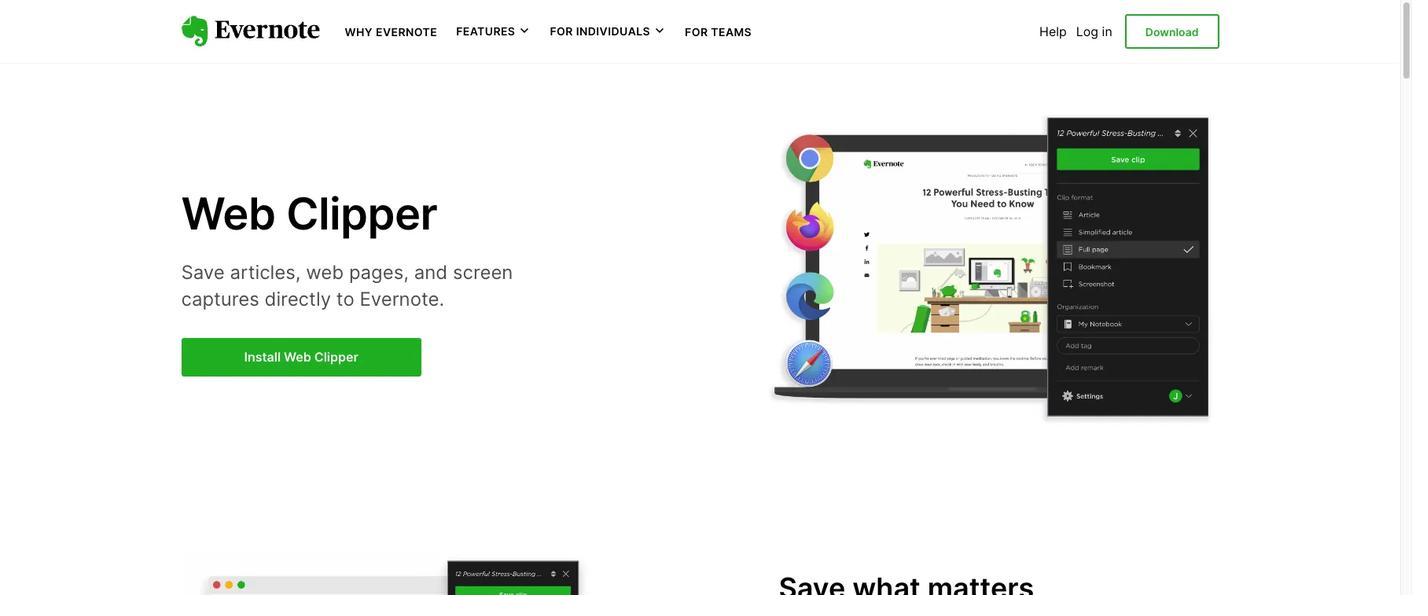 Task type: describe. For each thing, give the bounding box(es) containing it.
for individuals
[[550, 25, 651, 38]]

evernote webclipper showcase image
[[754, 113, 1220, 452]]

web clipper
[[181, 187, 438, 241]]

log
[[1077, 24, 1099, 39]]

install
[[244, 349, 281, 365]]

captures
[[181, 288, 259, 311]]

and
[[414, 262, 448, 284]]

directly
[[265, 288, 331, 311]]

in
[[1103, 24, 1113, 39]]

help link
[[1040, 24, 1067, 39]]

for teams
[[685, 25, 752, 39]]

web inside install web clipper 'link'
[[284, 349, 311, 365]]

for for for individuals
[[550, 25, 573, 38]]

for individuals button
[[550, 24, 666, 39]]

download link
[[1126, 14, 1220, 49]]

log in
[[1077, 24, 1113, 39]]

evernote.
[[360, 288, 445, 311]]

for teams link
[[685, 24, 752, 39]]

articles,
[[230, 262, 301, 284]]

teams
[[711, 25, 752, 39]]

save articles, web pages, and screen captures directly to evernote.
[[181, 262, 513, 311]]

download
[[1146, 25, 1199, 38]]



Task type: locate. For each thing, give the bounding box(es) containing it.
for inside button
[[550, 25, 573, 38]]

features
[[456, 25, 516, 38]]

clipper up pages,
[[286, 187, 438, 241]]

install web clipper
[[244, 349, 359, 365]]

to
[[337, 288, 355, 311]]

install web clipper link
[[181, 338, 422, 377]]

for left teams
[[685, 25, 708, 39]]

0 horizontal spatial web
[[181, 187, 276, 241]]

clipper
[[286, 187, 438, 241], [315, 349, 359, 365]]

why
[[345, 25, 373, 39]]

for left individuals
[[550, 25, 573, 38]]

evernote logo image
[[181, 16, 320, 47]]

screen
[[453, 262, 513, 284]]

why evernote link
[[345, 24, 438, 39]]

web right install
[[284, 349, 311, 365]]

1 horizontal spatial web
[[284, 349, 311, 365]]

why evernote
[[345, 25, 438, 39]]

0 vertical spatial clipper
[[286, 187, 438, 241]]

save
[[181, 262, 225, 284]]

0 horizontal spatial for
[[550, 25, 573, 38]]

log in link
[[1077, 24, 1113, 39]]

web up save
[[181, 187, 276, 241]]

web
[[181, 187, 276, 241], [284, 349, 311, 365]]

0 vertical spatial web
[[181, 187, 276, 241]]

web
[[306, 262, 344, 284]]

evernote
[[376, 25, 438, 39]]

features button
[[456, 24, 531, 39]]

1 horizontal spatial for
[[685, 25, 708, 39]]

help
[[1040, 24, 1067, 39]]

clipper down 'to' at the left of page
[[315, 349, 359, 365]]

1 vertical spatial clipper
[[315, 349, 359, 365]]

for for for teams
[[685, 25, 708, 39]]

clipper inside 'link'
[[315, 349, 359, 365]]

for
[[550, 25, 573, 38], [685, 25, 708, 39]]

1 vertical spatial web
[[284, 349, 311, 365]]

save anything with evernote webclipper image
[[181, 553, 590, 596]]

individuals
[[576, 25, 651, 38]]

pages,
[[349, 262, 409, 284]]



Task type: vqa. For each thing, say whether or not it's contained in the screenshot.
top WORK
no



